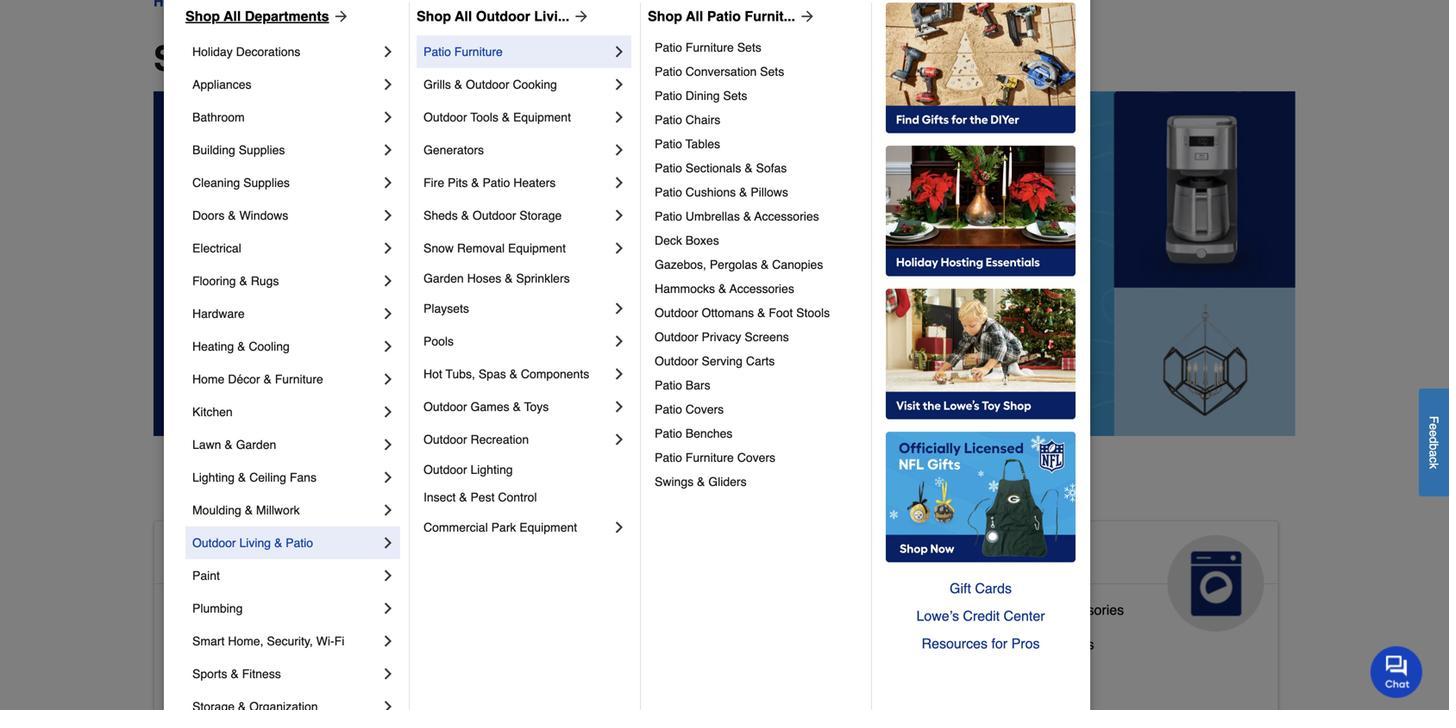 Task type: vqa. For each thing, say whether or not it's contained in the screenshot.
Pillows
yes



Task type: locate. For each thing, give the bounding box(es) containing it.
furniture for patio furniture sets
[[686, 41, 734, 54]]

boxes
[[686, 234, 719, 248]]

0 vertical spatial home
[[192, 373, 225, 386]]

& right décor
[[264, 373, 272, 386]]

appliances link
[[192, 68, 380, 101], [923, 522, 1278, 632]]

0 horizontal spatial appliances
[[192, 78, 251, 91]]

outdoor games & toys link
[[424, 391, 611, 424]]

deck
[[655, 234, 682, 248]]

& left 'pest' at the bottom left of the page
[[459, 491, 467, 505]]

& right living in the bottom of the page
[[274, 537, 282, 550]]

& up ottomans
[[719, 282, 727, 296]]

outdoor for outdoor tools & equipment
[[424, 110, 467, 124]]

1 vertical spatial sets
[[760, 65, 784, 79]]

chevron right image for sheds & outdoor storage
[[611, 207, 628, 224]]

kitchen
[[192, 405, 233, 419]]

equipment down cooking
[[513, 110, 571, 124]]

electrical
[[192, 242, 241, 255]]

0 vertical spatial sets
[[737, 41, 762, 54]]

accessories down pillows
[[754, 210, 819, 223]]

outdoor
[[476, 8, 530, 24], [466, 78, 509, 91], [424, 110, 467, 124], [473, 209, 516, 223], [655, 306, 698, 320], [655, 330, 698, 344], [655, 355, 698, 368], [424, 400, 467, 414], [424, 433, 467, 447], [424, 463, 467, 477], [192, 537, 236, 550]]

covers inside the patio covers link
[[686, 403, 724, 417]]

& inside "outdoor ottomans & foot stools" link
[[757, 306, 766, 320]]

generators link
[[424, 134, 611, 166]]

garden up playsets
[[424, 272, 464, 286]]

equipment up sprinklers
[[508, 242, 566, 255]]

shop for shop all patio furnit...
[[648, 8, 682, 24]]

chevron right image for outdoor living & patio
[[380, 535, 397, 552]]

patio up grills at the top
[[424, 45, 451, 59]]

outdoor left privacy at the top of page
[[655, 330, 698, 344]]

accessible up sports
[[168, 637, 234, 653]]

& right 'doors'
[[228, 209, 236, 223]]

e up b
[[1427, 430, 1441, 437]]

accessible home link
[[154, 522, 509, 632]]

home
[[192, 373, 225, 386], [301, 543, 368, 570], [287, 672, 324, 688]]

accessories up "outdoor ottomans & foot stools" link
[[730, 282, 794, 296]]

b
[[1427, 444, 1441, 451]]

shop up holiday
[[185, 8, 220, 24]]

snow removal equipment link
[[424, 232, 611, 265]]

1 vertical spatial equipment
[[508, 242, 566, 255]]

3 shop from the left
[[648, 8, 682, 24]]

shop up patio furniture
[[417, 8, 451, 24]]

0 vertical spatial supplies
[[239, 143, 285, 157]]

patio for patio chairs
[[655, 113, 682, 127]]

& left toys
[[513, 400, 521, 414]]

outdoor down moulding
[[192, 537, 236, 550]]

0 vertical spatial accessories
[[754, 210, 819, 223]]

supplies for building supplies
[[239, 143, 285, 157]]

outdoor lighting link
[[424, 456, 628, 484]]

1 vertical spatial accessories
[[730, 282, 794, 296]]

& left the cooling
[[237, 340, 245, 354]]

stools
[[796, 306, 830, 320]]

1 horizontal spatial arrow right image
[[795, 8, 816, 25]]

patio benches
[[655, 427, 733, 441]]

& left ceiling at the bottom left of the page
[[238, 471, 246, 485]]

all up patio furniture
[[455, 8, 472, 24]]

1 horizontal spatial appliances
[[937, 543, 1066, 570]]

furniture up patio conversation sets
[[686, 41, 734, 54]]

outdoor ottomans & foot stools link
[[655, 301, 859, 325]]

covers down patio benches link
[[737, 451, 776, 465]]

patio cushions & pillows
[[655, 185, 788, 199]]

patio down the patio tables
[[655, 161, 682, 175]]

& right the animal
[[640, 543, 657, 570]]

outdoor serving carts
[[655, 355, 775, 368]]

accessible for accessible bathroom
[[168, 603, 234, 618]]

patio up swings
[[655, 451, 682, 465]]

arrow right image for shop all patio furnit...
[[795, 8, 816, 25]]

1 e from the top
[[1427, 424, 1441, 430]]

sports & fitness link
[[192, 658, 380, 691]]

chevron right image for outdoor games & toys
[[611, 399, 628, 416]]

& right lawn
[[225, 438, 233, 452]]

departments
[[245, 8, 329, 24], [302, 39, 513, 79]]

patio down patio covers on the bottom of page
[[655, 427, 682, 441]]

outdoor up patio furniture link
[[476, 8, 530, 24]]

outdoor tools & equipment link
[[424, 101, 611, 134]]

& inside "appliance parts & accessories" link
[[1038, 603, 1047, 618]]

patio inside "link"
[[655, 161, 682, 175]]

& left gliders
[[697, 475, 705, 489]]

& right grills at the top
[[454, 78, 463, 91]]

appliances up cards
[[937, 543, 1066, 570]]

& inside beverage & wine chillers link
[[1000, 637, 1009, 653]]

plumbing
[[192, 602, 243, 616]]

& inside outdoor games & toys link
[[513, 400, 521, 414]]

2 vertical spatial accessories
[[1050, 603, 1124, 618]]

cooking
[[513, 78, 557, 91]]

chillers
[[1048, 637, 1094, 653]]

furniture up kitchen link on the bottom
[[275, 373, 323, 386]]

electrical link
[[192, 232, 380, 265]]

1 vertical spatial supplies
[[243, 176, 290, 190]]

& down accessible bedroom link
[[231, 668, 239, 682]]

1 horizontal spatial garden
[[424, 272, 464, 286]]

bathroom up smart home, security, wi-fi
[[238, 603, 298, 618]]

generators
[[424, 143, 484, 157]]

credit
[[963, 609, 1000, 625]]

garden up the "lighting & ceiling fans"
[[236, 438, 276, 452]]

patio tables link
[[655, 132, 859, 156]]

outdoor living & patio
[[192, 537, 313, 550]]

0 horizontal spatial pet
[[553, 665, 573, 681]]

accessories inside patio umbrellas & accessories link
[[754, 210, 819, 223]]

appliances down holiday
[[192, 78, 251, 91]]

chevron right image for heating & cooling
[[380, 338, 397, 355]]

0 vertical spatial pet
[[664, 543, 702, 570]]

2 arrow right image from the left
[[795, 8, 816, 25]]

furniture up grills & outdoor cooking
[[454, 45, 503, 59]]

bathroom up building
[[192, 110, 245, 124]]

cooling
[[249, 340, 290, 354]]

0 horizontal spatial shop
[[185, 8, 220, 24]]

patio conversation sets
[[655, 65, 784, 79]]

accessories
[[754, 210, 819, 223], [730, 282, 794, 296], [1050, 603, 1124, 618]]

0 horizontal spatial arrow right image
[[329, 8, 350, 25]]

windows
[[239, 209, 288, 223]]

chevron right image for smart home, security, wi-fi
[[380, 633, 397, 650]]

& inside garden hoses & sprinklers "link"
[[505, 272, 513, 286]]

canopies
[[772, 258, 823, 272]]

patio left cushions
[[655, 185, 682, 199]]

& left pros
[[1000, 637, 1009, 653]]

shop all departments
[[154, 39, 513, 79]]

& right entry on the bottom left
[[274, 672, 283, 688]]

& up patio umbrellas & accessories
[[739, 185, 747, 199]]

hot tubs, spas & components link
[[424, 358, 611, 391]]

patio up patio conversation sets
[[655, 41, 682, 54]]

hot
[[424, 368, 442, 381]]

all up patio furniture sets
[[686, 8, 703, 24]]

patio umbrellas & accessories
[[655, 210, 819, 223]]

1 vertical spatial departments
[[302, 39, 513, 79]]

accessories for patio umbrellas & accessories
[[754, 210, 819, 223]]

holiday decorations
[[192, 45, 300, 59]]

1 vertical spatial garden
[[236, 438, 276, 452]]

supplies up windows
[[243, 176, 290, 190]]

doors & windows
[[192, 209, 288, 223]]

chevron right image
[[611, 76, 628, 93], [380, 109, 397, 126], [611, 109, 628, 126], [380, 141, 397, 159], [611, 141, 628, 159], [380, 174, 397, 192], [611, 174, 628, 192], [380, 207, 397, 224], [611, 207, 628, 224], [380, 305, 397, 323], [611, 333, 628, 350], [380, 338, 397, 355], [611, 366, 628, 383], [380, 371, 397, 388], [380, 437, 397, 454], [380, 469, 397, 487], [611, 519, 628, 537], [380, 633, 397, 650], [380, 666, 397, 683], [380, 699, 397, 711]]

chevron right image for kitchen
[[380, 404, 397, 421]]

& right the hoses on the top left
[[505, 272, 513, 286]]

all inside 'link'
[[455, 8, 472, 24]]

outdoor down hot
[[424, 400, 467, 414]]

outdoor for outdoor serving carts
[[655, 355, 698, 368]]

arrow right image inside shop all departments link
[[329, 8, 350, 25]]

chevron right image
[[380, 43, 397, 60], [611, 43, 628, 60], [380, 76, 397, 93], [380, 240, 397, 257], [611, 240, 628, 257], [380, 273, 397, 290], [611, 300, 628, 317], [611, 399, 628, 416], [380, 404, 397, 421], [611, 431, 628, 449], [380, 502, 397, 519], [380, 535, 397, 552], [380, 568, 397, 585], [380, 600, 397, 618]]

& inside patio sectionals & sofas "link"
[[745, 161, 753, 175]]

sets up patio conversation sets link
[[737, 41, 762, 54]]

swings
[[655, 475, 694, 489]]

outdoor up outdoor lighting
[[424, 433, 467, 447]]

outdoor up tools
[[466, 78, 509, 91]]

insect & pest control
[[424, 491, 537, 505]]

patio up patio dining sets
[[655, 65, 682, 79]]

patio up the patio tables
[[655, 113, 682, 127]]

2 horizontal spatial shop
[[648, 8, 682, 24]]

all for patio
[[686, 8, 703, 24]]

sets up patio dining sets link
[[760, 65, 784, 79]]

& right houses,
[[671, 665, 680, 681]]

shop for shop all outdoor livi...
[[417, 8, 451, 24]]

1 arrow right image from the left
[[329, 8, 350, 25]]

all for departments
[[224, 8, 241, 24]]

patio up patio furniture sets
[[707, 8, 741, 24]]

appliances
[[192, 78, 251, 91], [937, 543, 1066, 570]]

care
[[553, 570, 606, 598]]

furniture down benches
[[686, 451, 734, 465]]

lawn & garden
[[192, 438, 276, 452]]

décor
[[228, 373, 260, 386]]

0 horizontal spatial covers
[[686, 403, 724, 417]]

wine
[[1013, 637, 1044, 653]]

chevron right image for hardware
[[380, 305, 397, 323]]

0 vertical spatial covers
[[686, 403, 724, 417]]

pergolas
[[710, 258, 758, 272]]

2 vertical spatial supplies
[[614, 630, 667, 646]]

gazebos, pergolas & canopies link
[[655, 253, 859, 277]]

patio for patio bars
[[655, 379, 682, 393]]

lighting
[[471, 463, 513, 477], [192, 471, 235, 485]]

1 horizontal spatial pet
[[664, 543, 702, 570]]

enjoy savings year-round. no matter what you're shopping for, find what you need at a great price. image
[[154, 91, 1296, 436]]

control
[[498, 491, 537, 505]]

appliance parts & accessories
[[937, 603, 1124, 618]]

chevron right image for holiday decorations
[[380, 43, 397, 60]]

& inside insect & pest control link
[[459, 491, 467, 505]]

accessories up chillers
[[1050, 603, 1124, 618]]

equipment inside 'link'
[[520, 521, 577, 535]]

shop up patio furniture sets
[[648, 8, 682, 24]]

patio
[[707, 8, 741, 24], [655, 41, 682, 54], [424, 45, 451, 59], [655, 65, 682, 79], [655, 89, 682, 103], [655, 113, 682, 127], [655, 137, 682, 151], [655, 161, 682, 175], [483, 176, 510, 190], [655, 185, 682, 199], [655, 210, 682, 223], [655, 379, 682, 393], [655, 403, 682, 417], [655, 427, 682, 441], [655, 451, 682, 465], [286, 537, 313, 550]]

f e e d b a c k button
[[1419, 389, 1449, 497]]

accessible down smart
[[168, 672, 234, 688]]

patio down patio bars
[[655, 403, 682, 417]]

1 horizontal spatial covers
[[737, 451, 776, 465]]

chevron right image for outdoor recreation
[[611, 431, 628, 449]]

playsets link
[[424, 292, 611, 325]]

2 vertical spatial sets
[[723, 89, 747, 103]]

storage
[[520, 209, 562, 223]]

arrow right image inside shop all patio furnit... link
[[795, 8, 816, 25]]

patio for patio covers
[[655, 403, 682, 417]]

removal
[[457, 242, 505, 255]]

& inside hot tubs, spas & components link
[[510, 368, 518, 381]]

all down shop all departments link
[[249, 39, 292, 79]]

accessible up smart
[[168, 603, 234, 618]]

& right parts
[[1038, 603, 1047, 618]]

patio for patio furniture
[[424, 45, 451, 59]]

foot
[[769, 306, 793, 320]]

garden inside 'link'
[[236, 438, 276, 452]]

home down security, at the left of the page
[[287, 672, 324, 688]]

& down deck boxes link
[[761, 258, 769, 272]]

grills & outdoor cooking link
[[424, 68, 611, 101]]

accessible entry & home
[[168, 672, 324, 688]]

accessible for accessible bedroom
[[168, 637, 234, 653]]

appliances image
[[1168, 536, 1264, 632]]

dining
[[686, 89, 720, 103]]

patio for patio sectionals & sofas
[[655, 161, 682, 175]]

& right pits
[[471, 176, 479, 190]]

appliances link up chillers
[[923, 522, 1278, 632]]

deck boxes link
[[655, 229, 859, 253]]

appliances link down decorations
[[192, 68, 380, 101]]

accessories inside "appliance parts & accessories" link
[[1050, 603, 1124, 618]]

1 horizontal spatial shop
[[417, 8, 451, 24]]

accessible home
[[168, 543, 368, 570]]

& inside sports & fitness link
[[231, 668, 239, 682]]

patio chairs
[[655, 113, 721, 127]]

outdoor for outdoor privacy screens
[[655, 330, 698, 344]]

arrow right image up patio furniture sets link
[[795, 8, 816, 25]]

& left rugs
[[239, 274, 247, 288]]

sets down conversation
[[723, 89, 747, 103]]

3 accessible from the top
[[168, 637, 234, 653]]

& left foot
[[757, 306, 766, 320]]

outdoor living & patio link
[[192, 527, 380, 560]]

& down patio cushions & pillows link
[[743, 210, 751, 223]]

houses,
[[616, 665, 667, 681]]

0 vertical spatial appliances
[[192, 78, 251, 91]]

parts
[[1001, 603, 1034, 618]]

chevron right image for appliances
[[380, 76, 397, 93]]

shop for shop all departments
[[185, 8, 220, 24]]

lowe's
[[917, 609, 959, 625]]

e up d
[[1427, 424, 1441, 430]]

patio sectionals & sofas
[[655, 161, 787, 175]]

1 vertical spatial covers
[[737, 451, 776, 465]]

patio furniture sets link
[[655, 35, 859, 60]]

patio dining sets link
[[655, 84, 859, 108]]

chat invite button image
[[1371, 646, 1423, 699]]

1 vertical spatial appliances
[[937, 543, 1066, 570]]

arrow right image
[[329, 8, 350, 25], [795, 8, 816, 25]]

patio up deck
[[655, 210, 682, 223]]

furniture for patio furniture covers
[[686, 451, 734, 465]]

& inside sheds & outdoor storage link
[[461, 209, 469, 223]]

furniture
[[686, 41, 734, 54], [454, 45, 503, 59], [275, 373, 323, 386], [686, 451, 734, 465], [684, 665, 739, 681]]

chevron right image for moulding & millwork
[[380, 502, 397, 519]]

supplies up cleaning supplies
[[239, 143, 285, 157]]

building supplies
[[192, 143, 285, 157]]

lighting up 'pest' at the bottom left of the page
[[471, 463, 513, 477]]

visit the lowe's toy shop. image
[[886, 289, 1076, 420]]

accessible for accessible entry & home
[[168, 672, 234, 688]]

& inside accessible entry & home link
[[274, 672, 283, 688]]

chevron right image for paint
[[380, 568, 397, 585]]

gift cards link
[[886, 575, 1076, 603]]

home down moulding & millwork link
[[301, 543, 368, 570]]

patio conversation sets link
[[655, 60, 859, 84]]

supplies for livestock supplies
[[614, 630, 667, 646]]

& inside the lighting & ceiling fans link
[[238, 471, 246, 485]]

chevron right image for cleaning supplies
[[380, 174, 397, 192]]

4 accessible from the top
[[168, 672, 234, 688]]

outdoor up patio bars
[[655, 355, 698, 368]]

patio down patio chairs
[[655, 137, 682, 151]]

2 vertical spatial equipment
[[520, 521, 577, 535]]

outdoor serving carts link
[[655, 349, 859, 374]]

equipment down insect & pest control link
[[520, 521, 577, 535]]

1 accessible from the top
[[168, 543, 294, 570]]

2 shop from the left
[[417, 8, 451, 24]]

covers up benches
[[686, 403, 724, 417]]

chevron right image for plumbing
[[380, 600, 397, 618]]

furniture inside "link"
[[686, 451, 734, 465]]

fire pits & patio heaters
[[424, 176, 556, 190]]

outdoor for outdoor lighting
[[424, 463, 467, 477]]

0 vertical spatial garden
[[424, 272, 464, 286]]

outdoor down grills at the top
[[424, 110, 467, 124]]

accessible for accessible home
[[168, 543, 294, 570]]

0 horizontal spatial garden
[[236, 438, 276, 452]]

0 vertical spatial equipment
[[513, 110, 571, 124]]

supplies up houses,
[[614, 630, 667, 646]]

chevron right image for flooring & rugs
[[380, 273, 397, 290]]

1 horizontal spatial appliances link
[[923, 522, 1278, 632]]

gazebos,
[[655, 258, 706, 272]]

home up kitchen
[[192, 373, 225, 386]]

& left millwork
[[245, 504, 253, 518]]

0 horizontal spatial lighting
[[192, 471, 235, 485]]

outdoor lighting
[[424, 463, 513, 477]]

accessories for appliance parts & accessories
[[1050, 603, 1124, 618]]

patio left "bars"
[[655, 379, 682, 393]]

arrow right image up shop all departments
[[329, 8, 350, 25]]

all up holiday decorations
[[224, 8, 241, 24]]

& inside heating & cooling link
[[237, 340, 245, 354]]

outdoor up insect
[[424, 463, 467, 477]]

1 shop from the left
[[185, 8, 220, 24]]

0 horizontal spatial appliances link
[[192, 68, 380, 101]]

& right sheds
[[461, 209, 469, 223]]

& inside flooring & rugs link
[[239, 274, 247, 288]]

outdoor for outdoor ottomans & foot stools
[[655, 306, 698, 320]]

shop inside 'link'
[[417, 8, 451, 24]]

sets for patio dining sets
[[723, 89, 747, 103]]

& right spas
[[510, 368, 518, 381]]

1 vertical spatial pet
[[553, 665, 573, 681]]

outdoor down hammocks
[[655, 306, 698, 320]]

pits
[[448, 176, 468, 190]]

0 vertical spatial departments
[[245, 8, 329, 24]]

chevron right image for snow removal equipment
[[611, 240, 628, 257]]

patio covers link
[[655, 398, 859, 422]]

pet inside animal & pet care
[[664, 543, 702, 570]]

2 accessible from the top
[[168, 603, 234, 618]]

pet down swings
[[664, 543, 702, 570]]

heating & cooling
[[192, 340, 290, 354]]

& right tools
[[502, 110, 510, 124]]



Task type: describe. For each thing, give the bounding box(es) containing it.
patio for patio umbrellas & accessories
[[655, 210, 682, 223]]

chevron right image for commercial park equipment
[[611, 519, 628, 537]]

moulding & millwork link
[[192, 494, 380, 527]]

umbrellas
[[686, 210, 740, 223]]

patio cushions & pillows link
[[655, 180, 859, 204]]

1 vertical spatial bathroom
[[238, 603, 298, 618]]

& inside gazebos, pergolas & canopies link
[[761, 258, 769, 272]]

chevron right image for doors & windows
[[380, 207, 397, 224]]

1 vertical spatial appliances link
[[923, 522, 1278, 632]]

privacy
[[702, 330, 741, 344]]

& inside the swings & gliders link
[[697, 475, 705, 489]]

covers inside patio furniture covers "link"
[[737, 451, 776, 465]]

& inside grills & outdoor cooking link
[[454, 78, 463, 91]]

commercial park equipment link
[[424, 512, 611, 544]]

animal & pet care
[[553, 543, 702, 598]]

& inside doors & windows link
[[228, 209, 236, 223]]

cleaning supplies
[[192, 176, 290, 190]]

f
[[1427, 416, 1441, 424]]

accessible bedroom link
[[168, 633, 294, 668]]

arrow right image for shop all departments
[[329, 8, 350, 25]]

shop all departments
[[185, 8, 329, 24]]

carts
[[746, 355, 775, 368]]

for
[[992, 636, 1008, 652]]

heaters
[[514, 176, 556, 190]]

doors
[[192, 209, 225, 223]]

patio up paint "link"
[[286, 537, 313, 550]]

& inside "lawn & garden" 'link'
[[225, 438, 233, 452]]

lighting & ceiling fans
[[192, 471, 317, 485]]

& inside patio cushions & pillows link
[[739, 185, 747, 199]]

moulding & millwork
[[192, 504, 300, 518]]

livi...
[[534, 8, 570, 24]]

patio chairs link
[[655, 108, 859, 132]]

chevron right image for outdoor tools & equipment
[[611, 109, 628, 126]]

sports
[[192, 668, 227, 682]]

patio for patio furniture sets
[[655, 41, 682, 54]]

patio benches link
[[655, 422, 859, 446]]

cards
[[975, 581, 1012, 597]]

sets for patio conversation sets
[[760, 65, 784, 79]]

pools link
[[424, 325, 611, 358]]

resources for pros link
[[886, 631, 1076, 658]]

equipment for removal
[[508, 242, 566, 255]]

& inside moulding & millwork link
[[245, 504, 253, 518]]

millwork
[[256, 504, 300, 518]]

insect & pest control link
[[424, 484, 628, 512]]

paint link
[[192, 560, 380, 593]]

security,
[[267, 635, 313, 649]]

f e e d b a c k
[[1427, 416, 1441, 469]]

chevron right image for home décor & furniture
[[380, 371, 397, 388]]

chevron right image for grills & outdoor cooking
[[611, 76, 628, 93]]

flooring & rugs
[[192, 274, 279, 288]]

beverage
[[937, 637, 996, 653]]

chevron right image for fire pits & patio heaters
[[611, 174, 628, 192]]

chevron right image for hot tubs, spas & components
[[611, 366, 628, 383]]

smart
[[192, 635, 225, 649]]

patio for patio tables
[[655, 137, 682, 151]]

holiday hosting essentials. image
[[886, 146, 1076, 277]]

officially licensed n f l gifts. shop now. image
[[886, 432, 1076, 563]]

equipment for park
[[520, 521, 577, 535]]

supplies for cleaning supplies
[[243, 176, 290, 190]]

patio for patio furniture covers
[[655, 451, 682, 465]]

2 e from the top
[[1427, 430, 1441, 437]]

appliance
[[937, 603, 998, 618]]

living
[[239, 537, 271, 550]]

games
[[471, 400, 510, 414]]

deck boxes
[[655, 234, 719, 248]]

accessible bathroom link
[[168, 599, 298, 633]]

beverage & wine chillers link
[[937, 633, 1094, 668]]

heating
[[192, 340, 234, 354]]

& inside animal & pet care
[[640, 543, 657, 570]]

outdoor up 'snow removal equipment'
[[473, 209, 516, 223]]

animal & pet care image
[[783, 536, 880, 632]]

patio tables
[[655, 137, 720, 151]]

chevron right image for sports & fitness
[[380, 666, 397, 683]]

patio for patio cushions & pillows
[[655, 185, 682, 199]]

patio for patio benches
[[655, 427, 682, 441]]

c
[[1427, 457, 1441, 463]]

patio up sheds & outdoor storage on the left of the page
[[483, 176, 510, 190]]

& inside home décor & furniture link
[[264, 373, 272, 386]]

garden hoses & sprinklers link
[[424, 265, 628, 292]]

arrow right image
[[570, 8, 590, 25]]

outdoor games & toys
[[424, 400, 549, 414]]

hammocks & accessories link
[[655, 277, 859, 301]]

accessible bedroom
[[168, 637, 294, 653]]

heating & cooling link
[[192, 330, 380, 363]]

home décor & furniture
[[192, 373, 323, 386]]

bedroom
[[238, 637, 294, 653]]

2 vertical spatial home
[[287, 672, 324, 688]]

patio covers
[[655, 403, 724, 417]]

patio furniture
[[424, 45, 503, 59]]

furniture for patio furniture
[[454, 45, 503, 59]]

& inside outdoor tools & equipment link
[[502, 110, 510, 124]]

& inside hammocks & accessories link
[[719, 282, 727, 296]]

garden hoses & sprinklers
[[424, 272, 570, 286]]

beds,
[[577, 665, 612, 681]]

departments for shop all departments
[[302, 39, 513, 79]]

all for outdoor
[[455, 8, 472, 24]]

chairs
[[686, 113, 721, 127]]

chevron right image for generators
[[611, 141, 628, 159]]

furniture right houses,
[[684, 665, 739, 681]]

outdoor for outdoor recreation
[[424, 433, 467, 447]]

accessories inside hammocks & accessories link
[[730, 282, 794, 296]]

outdoor inside 'link'
[[476, 8, 530, 24]]

hardware
[[192, 307, 245, 321]]

1 vertical spatial home
[[301, 543, 368, 570]]

chevron right image for playsets
[[611, 300, 628, 317]]

fi
[[334, 635, 344, 649]]

gift cards
[[950, 581, 1012, 597]]

& inside pet beds, houses, & furniture link
[[671, 665, 680, 681]]

chevron right image for patio furniture
[[611, 43, 628, 60]]

fire
[[424, 176, 444, 190]]

outdoor ottomans & foot stools
[[655, 306, 830, 320]]

ceiling
[[249, 471, 286, 485]]

0 vertical spatial appliances link
[[192, 68, 380, 101]]

shop all outdoor livi... link
[[417, 6, 590, 27]]

pros
[[1012, 636, 1040, 652]]

cushions
[[686, 185, 736, 199]]

insect
[[424, 491, 456, 505]]

garden inside "link"
[[424, 272, 464, 286]]

& inside outdoor living & patio link
[[274, 537, 282, 550]]

outdoor for outdoor living & patio
[[192, 537, 236, 550]]

livestock supplies
[[553, 630, 667, 646]]

chevron right image for lighting & ceiling fans
[[380, 469, 397, 487]]

patio bars
[[655, 379, 711, 393]]

patio for patio dining sets
[[655, 89, 682, 103]]

outdoor for outdoor games & toys
[[424, 400, 467, 414]]

chevron right image for electrical
[[380, 240, 397, 257]]

patio for patio conversation sets
[[655, 65, 682, 79]]

sets for patio furniture sets
[[737, 41, 762, 54]]

chevron right image for lawn & garden
[[380, 437, 397, 454]]

hammocks
[[655, 282, 715, 296]]

hot tubs, spas & components
[[424, 368, 589, 381]]

flooring & rugs link
[[192, 265, 380, 298]]

1 horizontal spatial lighting
[[471, 463, 513, 477]]

smart home, security, wi-fi
[[192, 635, 344, 649]]

shop all patio furnit...
[[648, 8, 795, 24]]

tubs,
[[446, 368, 475, 381]]

patio bars link
[[655, 374, 859, 398]]

chevron right image for pools
[[611, 333, 628, 350]]

chevron right image for bathroom
[[380, 109, 397, 126]]

0 vertical spatial bathroom
[[192, 110, 245, 124]]

patio furniture covers
[[655, 451, 776, 465]]

screens
[[745, 330, 789, 344]]

tables
[[686, 137, 720, 151]]

accessible home image
[[399, 536, 496, 632]]

grills
[[424, 78, 451, 91]]

recreation
[[471, 433, 529, 447]]

lawn & garden link
[[192, 429, 380, 462]]

sheds & outdoor storage
[[424, 209, 562, 223]]

conversation
[[686, 65, 757, 79]]

& inside fire pits & patio heaters link
[[471, 176, 479, 190]]

snow removal equipment
[[424, 242, 566, 255]]

gliders
[[708, 475, 747, 489]]

grills & outdoor cooking
[[424, 78, 557, 91]]

chevron right image for building supplies
[[380, 141, 397, 159]]

& inside patio umbrellas & accessories link
[[743, 210, 751, 223]]

sheds
[[424, 209, 458, 223]]

departments for shop all departments
[[245, 8, 329, 24]]

tools
[[470, 110, 499, 124]]

find gifts for the diyer. image
[[886, 3, 1076, 134]]

pet beds, houses, & furniture
[[553, 665, 739, 681]]



